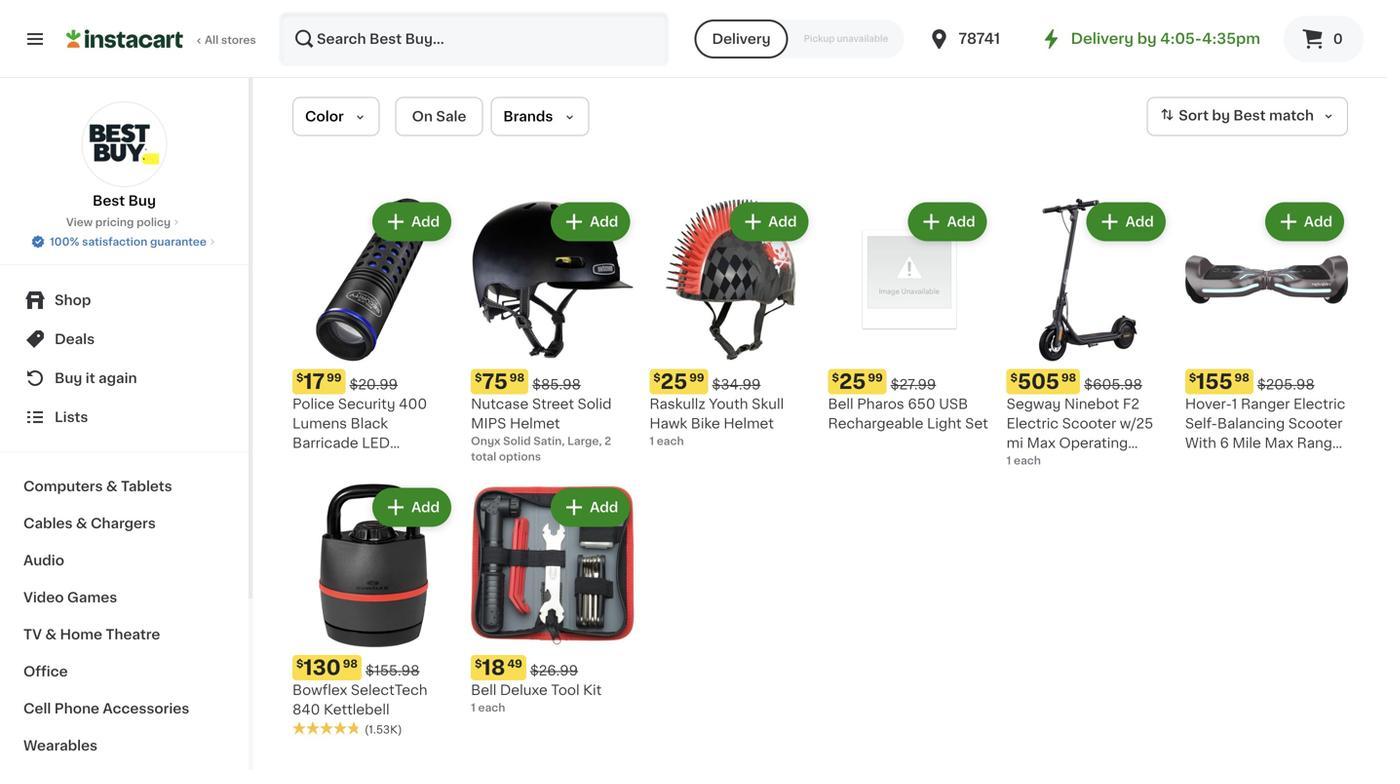 Task type: locate. For each thing, give the bounding box(es) containing it.
$505.98 original price: $605.98 element
[[1007, 369, 1170, 395]]

$ up bowflex
[[296, 658, 304, 669]]

best buy link
[[81, 101, 167, 211]]

guarantee
[[150, 236, 207, 247]]

1 each
[[1007, 455, 1041, 466]]

$ for raskullz youth skull hawk bike helmet
[[654, 373, 661, 383]]

$155.98 original price: $205.98 element
[[1185, 369, 1348, 395]]

$ inside $ 505 98 $605.98 segway ninebot f2 electric scooter w/25 mi max operating range & 18 mph max speed - black
[[1011, 373, 1018, 383]]

bowflex
[[292, 683, 347, 697]]

$ for 17
[[296, 373, 304, 383]]

$ up hover-
[[1189, 373, 1196, 383]]

1 vertical spatial bell
[[471, 683, 497, 697]]

2 99 from the left
[[868, 373, 883, 383]]

each down "mi" at the bottom of page
[[1014, 455, 1041, 466]]

all for all
[[316, 36, 334, 49]]

1 vertical spatial black
[[1064, 475, 1102, 489]]

helmet
[[510, 417, 560, 431], [724, 417, 774, 431]]

0 horizontal spatial -
[[1055, 475, 1061, 489]]

$ for bowflex selecttech 840 kettlebell
[[296, 658, 304, 669]]

& left the tablets
[[106, 480, 118, 493]]

operating
[[1059, 436, 1128, 450]]

0 horizontal spatial 99
[[327, 373, 342, 383]]

1 vertical spatial by
[[1212, 109, 1230, 123]]

each down deluxe
[[478, 702, 505, 713]]

99 right 17
[[327, 373, 342, 383]]

scooter
[[1062, 417, 1117, 431], [1289, 417, 1343, 431]]

1 vertical spatial electric
[[1007, 417, 1059, 431]]

by right sort
[[1212, 109, 1230, 123]]

tv
[[23, 628, 42, 642]]

black inside $ 505 98 $605.98 segway ninebot f2 electric scooter w/25 mi max operating range & 18 mph max speed - black
[[1064, 475, 1102, 489]]

0 vertical spatial speed
[[1263, 456, 1308, 470]]

0 vertical spatial black
[[351, 417, 388, 431]]

1 horizontal spatial -
[[1245, 495, 1251, 509]]

25 inside the $ 25 99 $34.99 raskullz youth skull hawk bike helmet 1 each
[[661, 372, 688, 392]]

0 horizontal spatial best
[[93, 194, 125, 208]]

1 mph from the left
[[1087, 456, 1118, 470]]

& right 'range'
[[1054, 456, 1065, 470]]

options
[[499, 452, 541, 462]]

& right the cables
[[76, 517, 87, 530]]

0 horizontal spatial black
[[351, 417, 388, 431]]

solid up 'options' at the left of page
[[503, 436, 531, 447]]

best left match
[[1234, 109, 1266, 123]]

product group containing 130
[[292, 484, 455, 737]]

each
[[657, 436, 684, 447], [1014, 455, 1041, 466], [478, 702, 505, 713]]

1 horizontal spatial black
[[1064, 475, 1102, 489]]

video games link
[[12, 579, 237, 616]]

0 horizontal spatial 18
[[482, 657, 506, 678]]

1 up balancing
[[1232, 397, 1238, 411]]

1 vertical spatial buy
[[55, 371, 82, 385]]

all left stores
[[205, 35, 219, 45]]

1 down $18.49 original price: $26.99 element
[[471, 702, 476, 713]]

2 25 from the left
[[661, 372, 688, 392]]

$ 75 98 $85.98 nutcase street solid mips helmet onyx solid satin, large, 2 total options
[[471, 372, 612, 462]]

& inside cables & chargers link
[[76, 517, 87, 530]]

theatre
[[106, 628, 160, 642]]

505
[[1018, 372, 1060, 392]]

mile
[[1233, 436, 1261, 450]]

range
[[1007, 456, 1051, 470]]

add button
[[374, 204, 450, 239], [553, 204, 628, 239], [731, 204, 807, 239], [910, 204, 985, 239], [1089, 204, 1164, 239], [1267, 204, 1343, 239], [374, 490, 450, 525], [553, 490, 628, 525]]

0 vertical spatial bell
[[828, 397, 854, 411]]

cables & chargers
[[23, 517, 156, 530]]

black down 'operating'
[[1064, 475, 1102, 489]]

25 up raskullz
[[661, 372, 688, 392]]

bell inside $ 25 99 $27.99 bell pharos 650 usb rechargeable light set
[[828, 397, 854, 411]]

1 down "mi" at the bottom of page
[[1007, 455, 1011, 466]]

$ up police
[[296, 373, 304, 383]]

hover-
[[1185, 397, 1232, 411]]

$ inside the $ 18 49 $26.99 bell deluxe tool kit 1 each
[[475, 658, 482, 669]]

tablets
[[121, 480, 172, 493]]

selecttech
[[351, 683, 428, 697]]

1
[[1232, 397, 1238, 411], [650, 436, 654, 447], [1007, 455, 1011, 466], [471, 702, 476, 713]]

0 vertical spatial electric
[[1294, 397, 1346, 411]]

0 vertical spatial solid
[[578, 397, 612, 411]]

1 horizontal spatial by
[[1212, 109, 1230, 123]]

speed up bluetooth
[[1263, 456, 1308, 470]]

- left "gray"
[[1245, 495, 1251, 509]]

black down security
[[351, 417, 388, 431]]

helmet inside the $ 25 99 $34.99 raskullz youth skull hawk bike helmet 1 each
[[724, 417, 774, 431]]

& for tablets
[[106, 480, 118, 493]]

0 horizontal spatial bell
[[471, 683, 497, 697]]

$ up rechargeable
[[832, 373, 839, 383]]

0 horizontal spatial scooter
[[1062, 417, 1117, 431]]

electric inside $ 155 98 $205.98 hover-1 ranger electric self-balancing scooter with 6 mile max range, 7 mph max speed & premium bluetooth speaker - gray
[[1294, 397, 1346, 411]]

electric inside $ 505 98 $605.98 segway ninebot f2 electric scooter w/25 mi max operating range & 18 mph max speed - black
[[1007, 417, 1059, 431]]

99 up pharos
[[868, 373, 883, 383]]

98 inside "$ 75 98 $85.98 nutcase street solid mips helmet onyx solid satin, large, 2 total options"
[[510, 373, 525, 383]]

0 horizontal spatial electric
[[1007, 417, 1059, 431]]

$ inside $ 130 98 $155.98 bowflex selecttech 840 kettlebell
[[296, 658, 304, 669]]

25 for $ 25 99 $27.99 bell pharos 650 usb rechargeable light set
[[839, 372, 866, 392]]

$75.98 original price: $85.98 element
[[471, 369, 634, 395]]

delivery inside button
[[712, 32, 771, 46]]

$ up segway
[[1011, 373, 1018, 383]]

usb
[[939, 397, 968, 411]]

0 vertical spatial -
[[1055, 475, 1061, 489]]

buy left it
[[55, 371, 82, 385]]

onyx
[[471, 436, 501, 447]]

1 horizontal spatial buy
[[128, 194, 156, 208]]

78741
[[959, 32, 1000, 46]]

add button for nutcase street solid mips helmet
[[553, 204, 628, 239]]

recreation
[[374, 36, 452, 49]]

3 99 from the left
[[689, 373, 704, 383]]

stores
[[221, 35, 256, 45]]

None search field
[[279, 12, 669, 66]]

1 vertical spatial 18
[[482, 657, 506, 678]]

best
[[1234, 109, 1266, 123], [93, 194, 125, 208]]

$ up raskullz
[[654, 373, 661, 383]]

1 horizontal spatial speed
[[1263, 456, 1308, 470]]

0 vertical spatial each
[[657, 436, 684, 447]]

bell inside the $ 18 49 $26.99 bell deluxe tool kit 1 each
[[471, 683, 497, 697]]

add for segway ninebot f2 electric scooter w/25 mi max operating range & 18 mph max speed - black
[[1126, 215, 1154, 229]]

$ for nutcase street solid mips helmet
[[475, 373, 482, 383]]

best buy logo image
[[81, 101, 167, 187]]

by left 4:05-
[[1138, 32, 1157, 46]]

$ inside "$ 75 98 $85.98 nutcase street solid mips helmet onyx solid satin, large, 2 total options"
[[475, 373, 482, 383]]

1 vertical spatial solid
[[503, 436, 531, 447]]

& down range,
[[1311, 456, 1322, 470]]

tool
[[551, 683, 580, 697]]

max up 'range'
[[1027, 436, 1056, 450]]

scooter down ninebot
[[1062, 417, 1117, 431]]

98 inside $ 505 98 $605.98 segway ninebot f2 electric scooter w/25 mi max operating range & 18 mph max speed - black
[[1062, 373, 1077, 383]]

98 right 505
[[1062, 373, 1077, 383]]

$25.99 original price: $34.99 element
[[650, 369, 813, 395]]

25 up pharos
[[839, 372, 866, 392]]

black
[[351, 417, 388, 431], [1064, 475, 1102, 489]]

98 right 75
[[510, 373, 525, 383]]

1 horizontal spatial delivery
[[1071, 32, 1134, 46]]

scooter up range,
[[1289, 417, 1343, 431]]

$ up nutcase at the left bottom
[[475, 373, 482, 383]]

$ for bell deluxe tool kit
[[475, 658, 482, 669]]

18 inside the $ 18 49 $26.99 bell deluxe tool kit 1 each
[[482, 657, 506, 678]]

bluetooth
[[1250, 475, 1317, 489]]

7
[[1185, 456, 1193, 470]]

solid up large,
[[578, 397, 612, 411]]

each down hawk
[[657, 436, 684, 447]]

98 for 130
[[343, 658, 358, 669]]

speed inside $ 505 98 $605.98 segway ninebot f2 electric scooter w/25 mi max operating range & 18 mph max speed - black
[[1007, 475, 1051, 489]]

75
[[482, 372, 508, 392]]

by inside field
[[1212, 109, 1230, 123]]

bell left deluxe
[[471, 683, 497, 697]]

★★★★★
[[292, 722, 361, 735], [292, 722, 361, 735]]

1 horizontal spatial helmet
[[724, 417, 774, 431]]

best inside field
[[1234, 109, 1266, 123]]

1 horizontal spatial 99
[[689, 373, 704, 383]]

tv & home theatre link
[[12, 616, 237, 653]]

scooter inside $ 505 98 $605.98 segway ninebot f2 electric scooter w/25 mi max operating range & 18 mph max speed - black
[[1062, 417, 1117, 431]]

2 horizontal spatial each
[[1014, 455, 1041, 466]]

1 horizontal spatial solid
[[578, 397, 612, 411]]

policy
[[137, 217, 171, 228]]

electric down $205.98
[[1294, 397, 1346, 411]]

0 horizontal spatial mph
[[1087, 456, 1118, 470]]

1 horizontal spatial 18
[[1069, 456, 1084, 470]]

99 inside $ 25 99 $27.99 bell pharos 650 usb rechargeable light set
[[868, 373, 883, 383]]

1 99 from the left
[[327, 373, 342, 383]]

police security 400 lumens black barricade led flashlight
[[292, 397, 427, 470]]

speed inside $ 155 98 $205.98 hover-1 ranger electric self-balancing scooter with 6 mile max range, 7 mph max speed & premium bluetooth speaker - gray
[[1263, 456, 1308, 470]]

wearables link
[[12, 727, 237, 764]]

1 scooter from the left
[[1062, 417, 1117, 431]]

- down 'operating'
[[1055, 475, 1061, 489]]

&
[[1054, 456, 1065, 470], [1311, 456, 1322, 470], [106, 480, 118, 493], [76, 517, 87, 530], [45, 628, 57, 642]]

1 horizontal spatial best
[[1234, 109, 1266, 123]]

0 horizontal spatial each
[[478, 702, 505, 713]]

$34.99
[[712, 378, 761, 392]]

99 for 17
[[327, 373, 342, 383]]

view
[[66, 217, 93, 228]]

1 vertical spatial -
[[1245, 495, 1251, 509]]

2 horizontal spatial 99
[[868, 373, 883, 383]]

$ 130 98 $155.98 bowflex selecttech 840 kettlebell
[[292, 657, 428, 716]]

$ inside the $ 25 99 $34.99 raskullz youth skull hawk bike helmet 1 each
[[654, 373, 661, 383]]

18 down 'operating'
[[1069, 456, 1084, 470]]

18 left 49
[[482, 657, 506, 678]]

99 up raskullz
[[689, 373, 704, 383]]

4:35pm
[[1202, 32, 1261, 46]]

1 vertical spatial each
[[1014, 455, 1041, 466]]

- inside $ 505 98 $605.98 segway ninebot f2 electric scooter w/25 mi max operating range & 18 mph max speed - black
[[1055, 475, 1061, 489]]

25 inside $ 25 99 $27.99 bell pharos 650 usb rechargeable light set
[[839, 372, 866, 392]]

& inside 'tv & home theatre' 'link'
[[45, 628, 57, 642]]

0 vertical spatial by
[[1138, 32, 1157, 46]]

0 horizontal spatial helmet
[[510, 417, 560, 431]]

wearables
[[23, 739, 98, 753]]

bell left pharos
[[828, 397, 854, 411]]

bell for 25
[[828, 397, 854, 411]]

delivery for delivery
[[712, 32, 771, 46]]

1 horizontal spatial scooter
[[1289, 417, 1343, 431]]

best match
[[1234, 109, 1314, 123]]

$18.49 original price: $26.99 element
[[471, 655, 634, 680]]

1 horizontal spatial each
[[657, 436, 684, 447]]

led
[[362, 436, 390, 450]]

by for delivery
[[1138, 32, 1157, 46]]

0 horizontal spatial speed
[[1007, 475, 1051, 489]]

1 25 from the left
[[839, 372, 866, 392]]

add for bell pharos 650 usb rechargeable light set
[[947, 215, 976, 229]]

98 inside $ 155 98 $205.98 hover-1 ranger electric self-balancing scooter with 6 mile max range, 7 mph max speed & premium bluetooth speaker - gray
[[1235, 373, 1250, 383]]

0 horizontal spatial all
[[205, 35, 219, 45]]

on
[[412, 110, 433, 123]]

$ inside $ 25 99 $27.99 bell pharos 650 usb rechargeable light set
[[832, 373, 839, 383]]

cell phone accessories
[[23, 702, 189, 716]]

0 horizontal spatial 25
[[661, 372, 688, 392]]

0 horizontal spatial by
[[1138, 32, 1157, 46]]

add for bowflex selecttech 840 kettlebell
[[411, 501, 440, 514]]

all for all stores
[[205, 35, 219, 45]]

99 inside $ 17 99
[[327, 373, 342, 383]]

product group
[[292, 198, 455, 470], [471, 198, 634, 465], [650, 198, 813, 449], [828, 198, 991, 434], [1007, 198, 1170, 489], [1185, 198, 1348, 509], [292, 484, 455, 737], [471, 484, 634, 715]]

100% satisfaction guarantee
[[50, 236, 207, 247]]

mi
[[1007, 436, 1024, 450]]

speaker
[[1185, 495, 1241, 509]]

bell for 18
[[471, 683, 497, 697]]

98 right 130 at left
[[343, 658, 358, 669]]

$ for segway ninebot f2 electric scooter w/25 mi max operating range & 18 mph max speed - black
[[1011, 373, 1018, 383]]

hawk
[[650, 417, 688, 431]]

98 right 155
[[1235, 373, 1250, 383]]

w/25
[[1120, 417, 1154, 431]]

mph down 'operating'
[[1087, 456, 1118, 470]]

1 horizontal spatial 25
[[839, 372, 866, 392]]

2 helmet from the left
[[724, 417, 774, 431]]

1 horizontal spatial mph
[[1197, 456, 1227, 470]]

buy up policy on the left
[[128, 194, 156, 208]]

0 horizontal spatial solid
[[503, 436, 531, 447]]

& inside computers & tablets link
[[106, 480, 118, 493]]

98 inside $ 130 98 $155.98 bowflex selecttech 840 kettlebell
[[343, 658, 358, 669]]

scooter inside $ 155 98 $205.98 hover-1 ranger electric self-balancing scooter with 6 mile max range, 7 mph max speed & premium bluetooth speaker - gray
[[1289, 417, 1343, 431]]

0 horizontal spatial delivery
[[712, 32, 771, 46]]

best up pricing
[[93, 194, 125, 208]]

bell
[[828, 397, 854, 411], [471, 683, 497, 697]]

1 horizontal spatial electric
[[1294, 397, 1346, 411]]

mph up premium
[[1197, 456, 1227, 470]]

1 down hawk
[[650, 436, 654, 447]]

phone
[[54, 702, 99, 716]]

98 for 155
[[1235, 373, 1250, 383]]

1 horizontal spatial all
[[316, 36, 334, 49]]

helmet down skull
[[724, 417, 774, 431]]

99 inside the $ 25 99 $34.99 raskullz youth skull hawk bike helmet 1 each
[[689, 373, 704, 383]]

computers
[[23, 480, 103, 493]]

view pricing policy
[[66, 217, 171, 228]]

$ inside $ 17 99
[[296, 373, 304, 383]]

-
[[1055, 475, 1061, 489], [1245, 495, 1251, 509]]

speed down 'range'
[[1007, 475, 1051, 489]]

$ left 49
[[475, 658, 482, 669]]

& right tv
[[45, 628, 57, 642]]

25 for $ 25 99 $34.99 raskullz youth skull hawk bike helmet 1 each
[[661, 372, 688, 392]]

helmet up satin,
[[510, 417, 560, 431]]

1 helmet from the left
[[510, 417, 560, 431]]

cables
[[23, 517, 73, 530]]

Search field
[[281, 14, 667, 64]]

2 vertical spatial each
[[478, 702, 505, 713]]

49
[[507, 658, 522, 669]]

1 vertical spatial best
[[93, 194, 125, 208]]

Best match Sort by field
[[1147, 97, 1348, 136]]

add button for bell deluxe tool kit
[[553, 490, 628, 525]]

- inside $ 155 98 $205.98 hover-1 ranger electric self-balancing scooter with 6 mile max range, 7 mph max speed & premium bluetooth speaker - gray
[[1245, 495, 1251, 509]]

it
[[86, 371, 95, 385]]

view pricing policy link
[[66, 214, 182, 230]]

$25.99 original price: $27.99 element
[[828, 369, 991, 395]]

all up color
[[316, 36, 334, 49]]

1 inside $ 155 98 $205.98 hover-1 ranger electric self-balancing scooter with 6 mile max range, 7 mph max speed & premium bluetooth speaker - gray
[[1232, 397, 1238, 411]]

nutcase
[[471, 397, 529, 411]]

cables & chargers link
[[12, 505, 237, 542]]

f2
[[1123, 397, 1140, 411]]

add button for bell pharos 650 usb rechargeable light set
[[910, 204, 985, 239]]

98
[[510, 373, 525, 383], [1062, 373, 1077, 383], [1235, 373, 1250, 383], [343, 658, 358, 669]]

electric down segway
[[1007, 417, 1059, 431]]

1 vertical spatial speed
[[1007, 475, 1051, 489]]

solid
[[578, 397, 612, 411], [503, 436, 531, 447]]

product group containing 75
[[471, 198, 634, 465]]

2 scooter from the left
[[1289, 417, 1343, 431]]

0 vertical spatial best
[[1234, 109, 1266, 123]]

2 mph from the left
[[1197, 456, 1227, 470]]

1 horizontal spatial bell
[[828, 397, 854, 411]]

100% satisfaction guarantee button
[[30, 230, 218, 250]]

delivery
[[1071, 32, 1134, 46], [712, 32, 771, 46]]

on sale button
[[395, 97, 483, 136]]

0 vertical spatial 18
[[1069, 456, 1084, 470]]

18
[[1069, 456, 1084, 470], [482, 657, 506, 678]]



Task type: vqa. For each thing, say whether or not it's contained in the screenshot.
Mama
no



Task type: describe. For each thing, give the bounding box(es) containing it.
each inside the $ 18 49 $26.99 bell deluxe tool kit 1 each
[[478, 702, 505, 713]]

add button for hover-1 ranger electric self-balancing scooter with 6 mile max range, 7 mph max speed & premium bluetooth speaker - gray
[[1267, 204, 1343, 239]]

ranger
[[1241, 397, 1290, 411]]

on sale
[[412, 110, 466, 123]]

helmet inside "$ 75 98 $85.98 nutcase street solid mips helmet onyx solid satin, large, 2 total options"
[[510, 417, 560, 431]]

18 inside $ 505 98 $605.98 segway ninebot f2 electric scooter w/25 mi max operating range & 18 mph max speed - black
[[1069, 456, 1084, 470]]

$ 505 98 $605.98 segway ninebot f2 electric scooter w/25 mi max operating range & 18 mph max speed - black
[[1007, 372, 1154, 489]]

color button
[[292, 97, 380, 136]]

$155.98
[[366, 664, 420, 677]]

delivery for delivery by 4:05-4:35pm
[[1071, 32, 1134, 46]]

$130.98 original price: $155.98 element
[[292, 655, 455, 680]]

best buy
[[93, 194, 156, 208]]

max down w/25
[[1121, 456, 1150, 470]]

street
[[532, 397, 574, 411]]

98 for 505
[[1062, 373, 1077, 383]]

product group containing 505
[[1007, 198, 1170, 489]]

set
[[965, 417, 988, 431]]

audio
[[23, 554, 64, 567]]

computers & tablets
[[23, 480, 172, 493]]

delivery by 4:05-4:35pm link
[[1040, 27, 1261, 51]]

self-
[[1185, 417, 1218, 431]]

games
[[67, 591, 117, 604]]

chargers
[[91, 517, 156, 530]]

youth
[[709, 397, 748, 411]]

$20.99
[[349, 378, 398, 392]]

$ 18 49 $26.99 bell deluxe tool kit 1 each
[[471, 657, 602, 713]]

brands button
[[491, 97, 589, 136]]

$85.98
[[532, 378, 581, 392]]

again
[[99, 371, 137, 385]]

$ 155 98 $205.98 hover-1 ranger electric self-balancing scooter with 6 mile max range, 7 mph max speed & premium bluetooth speaker - gray
[[1185, 372, 1346, 509]]

$ 25 99 $27.99 bell pharos 650 usb rechargeable light set
[[828, 372, 988, 431]]

2
[[605, 436, 611, 447]]

best for best match
[[1234, 109, 1266, 123]]

1 inside the $ 25 99 $34.99 raskullz youth skull hawk bike helmet 1 each
[[650, 436, 654, 447]]

$26.99
[[530, 664, 578, 677]]

0
[[1333, 32, 1343, 46]]

each inside the $ 25 99 $34.99 raskullz youth skull hawk bike helmet 1 each
[[657, 436, 684, 447]]

max down mile
[[1231, 456, 1260, 470]]

black inside police security 400 lumens black barricade led flashlight
[[351, 417, 388, 431]]

sale
[[436, 110, 466, 123]]

all link
[[296, 27, 353, 58]]

service type group
[[695, 19, 904, 58]]

accessories
[[103, 702, 189, 716]]

premium
[[1185, 475, 1247, 489]]

(1.53k)
[[365, 724, 402, 735]]

product group containing 17
[[292, 198, 455, 470]]

1 inside the $ 18 49 $26.99 bell deluxe tool kit 1 each
[[471, 702, 476, 713]]

mph inside $ 505 98 $605.98 segway ninebot f2 electric scooter w/25 mi max operating range & 18 mph max speed - black
[[1087, 456, 1118, 470]]

brands
[[503, 110, 553, 123]]

shop link
[[12, 281, 237, 320]]

electric for 155
[[1294, 397, 1346, 411]]

add for nutcase street solid mips helmet
[[590, 215, 618, 229]]

sort by
[[1179, 109, 1230, 123]]

instacart logo image
[[66, 27, 183, 51]]

& inside $ 505 98 $605.98 segway ninebot f2 electric scooter w/25 mi max operating range & 18 mph max speed - black
[[1054, 456, 1065, 470]]

audio link
[[12, 542, 237, 579]]

lists
[[55, 410, 88, 424]]

all stores link
[[66, 12, 257, 66]]

add for bell deluxe tool kit
[[590, 501, 618, 514]]

rechargeable
[[828, 417, 924, 431]]

deals
[[55, 332, 95, 346]]

deluxe
[[500, 683, 548, 697]]

product group containing 155
[[1185, 198, 1348, 509]]

155
[[1196, 372, 1233, 392]]

sort
[[1179, 109, 1209, 123]]

400
[[399, 397, 427, 411]]

with
[[1185, 436, 1217, 450]]

add button for police security 400 lumens black barricade led flashlight
[[374, 204, 450, 239]]

kettlebell
[[324, 703, 390, 716]]

bike
[[691, 417, 720, 431]]

130
[[304, 657, 341, 678]]

lists link
[[12, 398, 237, 437]]

color
[[305, 110, 344, 123]]

$17.99 original price: $20.99 element
[[292, 369, 455, 395]]

video games
[[23, 591, 117, 604]]

98 for 75
[[510, 373, 525, 383]]

by for sort
[[1212, 109, 1230, 123]]

add button for bowflex selecttech 840 kettlebell
[[374, 490, 450, 525]]

add for police security 400 lumens black barricade led flashlight
[[411, 215, 440, 229]]

raskullz
[[650, 397, 706, 411]]

light
[[927, 417, 962, 431]]

barricade
[[292, 436, 358, 450]]

& for chargers
[[76, 517, 87, 530]]

cell phone accessories link
[[12, 690, 237, 727]]

segway
[[1007, 397, 1061, 411]]

buy it again link
[[12, 359, 237, 398]]

add button for segway ninebot f2 electric scooter w/25 mi max operating range & 18 mph max speed - black
[[1089, 204, 1164, 239]]

650
[[908, 397, 936, 411]]

add for hover-1 ranger electric self-balancing scooter with 6 mile max range, 7 mph max speed & premium bluetooth speaker - gray
[[1304, 215, 1333, 229]]

0 vertical spatial buy
[[128, 194, 156, 208]]

delivery by 4:05-4:35pm
[[1071, 32, 1261, 46]]

cell
[[23, 702, 51, 716]]

lumens
[[292, 417, 347, 431]]

range,
[[1297, 436, 1345, 450]]

security
[[338, 397, 395, 411]]

mph inside $ 155 98 $205.98 hover-1 ranger electric self-balancing scooter with 6 mile max range, 7 mph max speed & premium bluetooth speaker - gray
[[1197, 456, 1227, 470]]

computers & tablets link
[[12, 468, 237, 505]]

police
[[292, 397, 335, 411]]

delivery button
[[695, 19, 788, 58]]

4:05-
[[1160, 32, 1202, 46]]

electric for 505
[[1007, 417, 1059, 431]]

large,
[[568, 436, 602, 447]]

total
[[471, 452, 497, 462]]

recreation link
[[361, 27, 465, 58]]

& inside $ 155 98 $205.98 hover-1 ranger electric self-balancing scooter with 6 mile max range, 7 mph max speed & premium bluetooth speaker - gray
[[1311, 456, 1322, 470]]

99 for raskullz youth skull hawk bike helmet
[[689, 373, 704, 383]]

add button for raskullz youth skull hawk bike helmet
[[731, 204, 807, 239]]

office link
[[12, 653, 237, 690]]

ninebot
[[1065, 397, 1120, 411]]

0 button
[[1284, 16, 1364, 62]]

best for best buy
[[93, 194, 125, 208]]

max right mile
[[1265, 436, 1294, 450]]

satisfaction
[[82, 236, 147, 247]]

add for raskullz youth skull hawk bike helmet
[[769, 215, 797, 229]]

& for home
[[45, 628, 57, 642]]

pharos
[[857, 397, 905, 411]]

17
[[304, 372, 325, 392]]

0 horizontal spatial buy
[[55, 371, 82, 385]]

shop
[[55, 293, 91, 307]]

$ inside $ 155 98 $205.98 hover-1 ranger electric self-balancing scooter with 6 mile max range, 7 mph max speed & premium bluetooth speaker - gray
[[1189, 373, 1196, 383]]

deals link
[[12, 320, 237, 359]]

product group containing 18
[[471, 484, 634, 715]]

buy it again
[[55, 371, 137, 385]]



